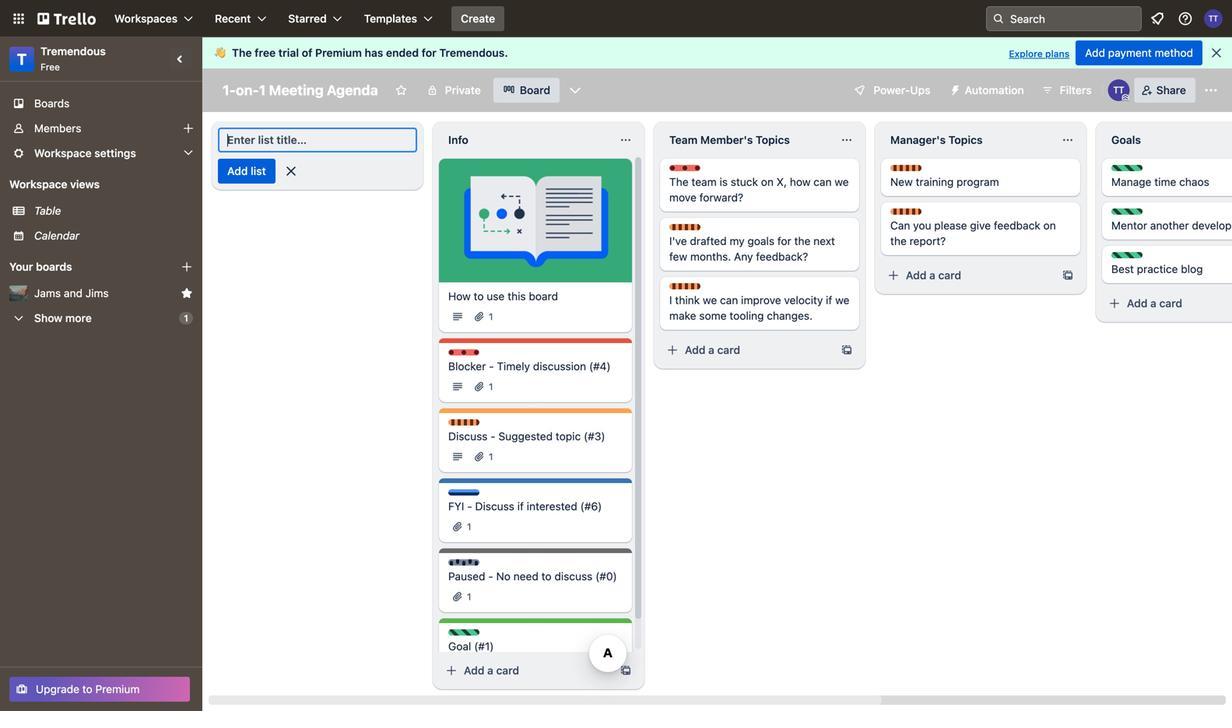 Task type: vqa. For each thing, say whether or not it's contained in the screenshot.
months.
yes



Task type: describe. For each thing, give the bounding box(es) containing it.
blocker blocker - timely discussion (#4)
[[448, 350, 611, 373]]

list
[[251, 165, 266, 177]]

the inside discuss can you please give feedback on the report?
[[890, 235, 907, 248]]

any
[[734, 250, 753, 263]]

discuss for training
[[906, 166, 941, 177]]

power-
[[874, 84, 910, 97]]

board
[[520, 84, 550, 97]]

create
[[461, 12, 495, 25]]

add inside add payment method button
[[1085, 46, 1105, 59]]

Info text field
[[439, 128, 610, 153]]

workspace for workspace settings
[[34, 147, 92, 160]]

color: green, title: "goal" element for manage
[[1112, 165, 1148, 177]]

discuss - suggested topic (#3) link
[[448, 429, 623, 444]]

create from template… image for i've drafted my goals for the next few months. any feedback?
[[841, 344, 853, 357]]

on inside discuss can you please give feedback on the report?
[[1043, 219, 1056, 232]]

templates
[[364, 12, 417, 25]]

0 notifications image
[[1148, 9, 1167, 28]]

stuck
[[731, 176, 758, 188]]

workspaces
[[114, 12, 178, 25]]

my
[[730, 235, 745, 248]]

filters button
[[1037, 78, 1097, 103]]

chaos
[[1179, 176, 1209, 188]]

paused left no at the left bottom of the page
[[448, 570, 485, 583]]

Search field
[[1005, 7, 1141, 30]]

1 down the color: black, title: "paused" element
[[467, 592, 471, 602]]

discuss for think
[[685, 284, 720, 295]]

color: red, title: "blocker" element for the team is stuck on x, how can we move forward?
[[669, 165, 719, 177]]

color: red, title: "blocker" element for blocker - timely discussion (#4)
[[448, 349, 498, 361]]

private
[[445, 84, 481, 97]]

add a card button for team member's topics
[[660, 338, 834, 363]]

calendar
[[34, 229, 79, 242]]

i've drafted my goals for the next few months. any feedback? link
[[669, 234, 850, 265]]

discuss for drafted
[[685, 225, 720, 236]]

your
[[9, 260, 33, 273]]

has
[[365, 46, 383, 59]]

color: green, title: "goal" element for goal
[[448, 630, 484, 641]]

board link
[[493, 78, 560, 103]]

1-on-1 meeting agenda
[[223, 82, 378, 98]]

open information menu image
[[1178, 11, 1193, 26]]

0 horizontal spatial terry turtle (terryturtle) image
[[1108, 79, 1130, 101]]

paused - no need to discuss (#0) link
[[448, 569, 623, 585]]

recent
[[215, 12, 251, 25]]

please
[[934, 219, 967, 232]]

jams and jims
[[34, 287, 109, 300]]

jams and jims link
[[34, 286, 174, 301]]

color: orange, title: "discuss" element for think
[[669, 283, 720, 295]]

a for info
[[487, 664, 493, 677]]

give
[[970, 219, 991, 232]]

plans
[[1045, 48, 1070, 59]]

workspaces button
[[105, 6, 202, 31]]

velocity
[[784, 294, 823, 307]]

i've
[[669, 235, 687, 248]]

discuss for you
[[906, 209, 941, 220]]

1 horizontal spatial tremendous
[[439, 46, 505, 59]]

the for blocker
[[669, 176, 689, 188]]

add payment method
[[1085, 46, 1193, 59]]

1 down the blocker blocker - timely discussion (#4)
[[489, 381, 493, 392]]

blocker left timely at left bottom
[[448, 360, 486, 373]]

agenda
[[327, 82, 378, 98]]

you
[[913, 219, 931, 232]]

to inside paused paused - no need to discuss (#0)
[[541, 570, 552, 583]]

x,
[[777, 176, 787, 188]]

the for 👋
[[232, 46, 252, 59]]

2 vertical spatial create from template… image
[[620, 665, 632, 677]]

1 down color: blue, title: "fyi" element
[[467, 522, 471, 532]]

and
[[64, 287, 83, 300]]

Manager's Topics text field
[[881, 128, 1052, 153]]

create button
[[451, 6, 505, 31]]

to for use
[[474, 290, 484, 303]]

add a card button for info
[[439, 659, 613, 683]]

workspace views
[[9, 178, 100, 191]]

color: orange, title: "discuss" element for training
[[890, 165, 941, 177]]

Team Member's Topics text field
[[660, 128, 831, 153]]

upgrade to premium link
[[9, 677, 190, 702]]

sm image
[[943, 78, 965, 100]]

1 horizontal spatial premium
[[315, 46, 362, 59]]

tremendous link
[[40, 45, 106, 58]]

color: orange, title: "discuss" element up color: blue, title: "fyi" element
[[448, 420, 499, 431]]

paused left 'need'
[[464, 560, 497, 571]]

topics inside text box
[[756, 133, 790, 146]]

add down the best
[[1127, 297, 1148, 310]]

best
[[1112, 263, 1134, 276]]

training
[[916, 176, 954, 188]]

card for team member's topics
[[717, 344, 740, 357]]

topic
[[556, 430, 581, 443]]

add down make
[[685, 344, 706, 357]]

add a card for info
[[464, 664, 519, 677]]

if inside fyi fyi - discuss if interested (#6)
[[517, 500, 524, 513]]

table
[[34, 204, 61, 217]]

a down practice
[[1151, 297, 1157, 310]]

manager's topics
[[890, 133, 983, 146]]

show
[[34, 312, 63, 325]]

free
[[255, 46, 276, 59]]

discussion
[[533, 360, 586, 373]]

add a card button for manager's topics
[[881, 263, 1055, 288]]

changes.
[[767, 309, 813, 322]]

boards
[[36, 260, 72, 273]]

jams
[[34, 287, 61, 300]]

color: blue, title: "fyi" element
[[448, 490, 479, 501]]

discuss i've drafted my goals for the next few months. any feedback?
[[669, 225, 835, 263]]

discuss left the suggested
[[448, 430, 488, 443]]

on inside blocker the team is stuck on x, how can we move forward?
[[761, 176, 774, 188]]

can you please give feedback on the report? link
[[890, 218, 1071, 249]]

1 inside board name text box
[[259, 82, 266, 98]]

board
[[529, 290, 558, 303]]

1 down 'discuss discuss - suggested topic (#3)'
[[489, 451, 493, 462]]

discuss for -
[[464, 420, 499, 431]]

this
[[508, 290, 526, 303]]

table link
[[34, 203, 193, 219]]

discuss
[[555, 570, 593, 583]]

workspace for workspace views
[[9, 178, 67, 191]]

add inside add list button
[[227, 165, 248, 177]]

starred button
[[279, 6, 352, 31]]

mentor
[[1112, 219, 1147, 232]]

payment
[[1108, 46, 1152, 59]]

add a card for team member's topics
[[685, 344, 740, 357]]

topics inside text field
[[949, 133, 983, 146]]

card for manager's topics
[[938, 269, 961, 282]]

your boards
[[9, 260, 72, 273]]

members link
[[0, 116, 202, 141]]

color: black, title: "paused" element
[[448, 560, 497, 571]]

starred
[[288, 12, 327, 25]]

1 down use at left top
[[489, 311, 493, 322]]

show menu image
[[1203, 83, 1219, 98]]

banner containing 👋
[[202, 37, 1232, 68]]

discuss discuss - suggested topic (#3)
[[448, 420, 605, 443]]

goal goal (#1)
[[448, 630, 494, 653]]

(#1)
[[474, 640, 494, 653]]

goal best practice blog
[[1112, 253, 1203, 276]]

Goals text field
[[1102, 128, 1232, 153]]

info
[[448, 133, 468, 146]]

goal for manage
[[1127, 166, 1148, 177]]

goal for goal
[[464, 630, 484, 641]]

of
[[302, 46, 312, 59]]

power-ups button
[[842, 78, 940, 103]]

Board name text field
[[215, 78, 386, 103]]

forward?
[[700, 191, 743, 204]]

how to use this board link
[[448, 289, 623, 304]]

next
[[814, 235, 835, 248]]



Task type: locate. For each thing, give the bounding box(es) containing it.
share button
[[1135, 78, 1196, 103]]

few
[[669, 250, 687, 263]]

0 vertical spatial the
[[232, 46, 252, 59]]

discuss inside fyi fyi - discuss if interested (#6)
[[475, 500, 514, 513]]

terry turtle (terryturtle) image
[[1204, 9, 1223, 28], [1108, 79, 1130, 101]]

color: green, title: "goal" element for best
[[1112, 252, 1148, 264]]

if left interested
[[517, 500, 524, 513]]

1 vertical spatial can
[[720, 294, 738, 307]]

we up some
[[703, 294, 717, 307]]

some
[[699, 309, 727, 322]]

2 topics from the left
[[949, 133, 983, 146]]

color: orange, title: "discuss" element for drafted
[[669, 224, 720, 236]]

(#3)
[[584, 430, 605, 443]]

topics
[[756, 133, 790, 146], [949, 133, 983, 146]]

1 right 1-
[[259, 82, 266, 98]]

discuss inside discuss i've drafted my goals for the next few months. any feedback?
[[685, 225, 720, 236]]

1 horizontal spatial to
[[474, 290, 484, 303]]

1 horizontal spatial for
[[778, 235, 791, 248]]

on right feedback
[[1043, 219, 1056, 232]]

premium
[[315, 46, 362, 59], [95, 683, 140, 696]]

discuss up report?
[[906, 209, 941, 220]]

workspace inside popup button
[[34, 147, 92, 160]]

- left the suggested
[[491, 430, 496, 443]]

banner
[[202, 37, 1232, 68]]

to right 'upgrade'
[[82, 683, 92, 696]]

add a card for manager's topics
[[906, 269, 961, 282]]

goal left time
[[1127, 166, 1148, 177]]

can
[[890, 219, 910, 232]]

your boards with 2 items element
[[9, 258, 157, 276]]

search image
[[992, 12, 1005, 25]]

0 horizontal spatial for
[[422, 46, 437, 59]]

1 down starred icon
[[184, 313, 188, 324]]

1 horizontal spatial topics
[[949, 133, 983, 146]]

how to use this board
[[448, 290, 558, 303]]

.
[[505, 46, 508, 59]]

2 vertical spatial to
[[82, 683, 92, 696]]

color: red, title: "blocker" element down how
[[448, 349, 498, 361]]

0 horizontal spatial on
[[761, 176, 774, 188]]

the right 👋
[[232, 46, 252, 59]]

Enter list title… text field
[[218, 128, 417, 153]]

timely
[[497, 360, 530, 373]]

on left x,
[[761, 176, 774, 188]]

blocker left is
[[685, 166, 719, 177]]

blocker - timely discussion (#4) link
[[448, 359, 623, 374]]

card down report?
[[938, 269, 961, 282]]

primary element
[[0, 0, 1232, 37]]

t
[[17, 50, 27, 68]]

tremendous down create button
[[439, 46, 505, 59]]

(#4)
[[589, 360, 611, 373]]

a for manager's topics
[[929, 269, 936, 282]]

best practice blog link
[[1112, 262, 1232, 277]]

create from template… image for can you please give feedback on the report?
[[1062, 269, 1074, 282]]

👋 the free trial of premium has ended for tremendous .
[[215, 46, 508, 59]]

fyi fyi - discuss if interested (#6)
[[448, 490, 602, 513]]

0 horizontal spatial to
[[82, 683, 92, 696]]

add a card button down can you please give feedback on the report? link
[[881, 263, 1055, 288]]

card down some
[[717, 344, 740, 357]]

0 vertical spatial for
[[422, 46, 437, 59]]

paused paused - no need to discuss (#0)
[[448, 560, 617, 583]]

for
[[422, 46, 437, 59], [778, 235, 791, 248]]

2 horizontal spatial to
[[541, 570, 552, 583]]

goal inside goal mentor another develope
[[1127, 209, 1148, 220]]

for right ended on the left top of page
[[422, 46, 437, 59]]

add down report?
[[906, 269, 927, 282]]

months.
[[690, 250, 731, 263]]

if inside the discuss i think we can improve velocity if we make some tooling changes.
[[826, 294, 832, 307]]

blocker down use at left top
[[464, 350, 498, 361]]

for up feedback?
[[778, 235, 791, 248]]

customize views image
[[567, 83, 583, 98]]

fyi
[[464, 490, 478, 501], [448, 500, 464, 513]]

card for info
[[496, 664, 519, 677]]

- inside the blocker blocker - timely discussion (#4)
[[489, 360, 494, 373]]

starred icon image
[[181, 287, 193, 300]]

discuss up some
[[685, 284, 720, 295]]

add a card button down best practice blog link
[[1102, 291, 1232, 316]]

discuss down timely at left bottom
[[464, 420, 499, 431]]

need
[[514, 570, 539, 583]]

color: green, title: "goal" element
[[1112, 165, 1148, 177], [1112, 209, 1148, 220], [1112, 252, 1148, 264], [448, 630, 484, 641]]

1 horizontal spatial the
[[890, 235, 907, 248]]

color: green, title: "goal" element down mentor
[[1112, 252, 1148, 264]]

to
[[474, 290, 484, 303], [541, 570, 552, 583], [82, 683, 92, 696]]

can up some
[[720, 294, 738, 307]]

1 vertical spatial workspace
[[9, 178, 67, 191]]

blocker the team is stuck on x, how can we move forward?
[[669, 166, 849, 204]]

program
[[957, 176, 999, 188]]

add list
[[227, 165, 266, 177]]

color: green, title: "goal" element down manage
[[1112, 209, 1148, 220]]

1 vertical spatial create from template… image
[[841, 344, 853, 357]]

meeting
[[269, 82, 324, 98]]

add a card
[[906, 269, 961, 282], [1127, 297, 1182, 310], [685, 344, 740, 357], [464, 664, 519, 677]]

goal down the color: black, title: "paused" element
[[464, 630, 484, 641]]

- for paused
[[488, 570, 493, 583]]

0 vertical spatial can
[[814, 176, 832, 188]]

0 vertical spatial premium
[[315, 46, 362, 59]]

- inside 'discuss discuss - suggested topic (#3)'
[[491, 430, 496, 443]]

to for premium
[[82, 683, 92, 696]]

1 horizontal spatial can
[[814, 176, 832, 188]]

topics up x,
[[756, 133, 790, 146]]

add board image
[[181, 261, 193, 273]]

0 vertical spatial if
[[826, 294, 832, 307]]

the up move
[[669, 176, 689, 188]]

0 vertical spatial workspace
[[34, 147, 92, 160]]

color: orange, title: "discuss" element down manager's
[[890, 165, 941, 177]]

if right velocity
[[826, 294, 832, 307]]

improve
[[741, 294, 781, 307]]

discuss inside the discuss i think we can improve velocity if we make some tooling changes.
[[685, 284, 720, 295]]

- for fyi
[[467, 500, 472, 513]]

- up the color: black, title: "paused" element
[[467, 500, 472, 513]]

make
[[669, 309, 696, 322]]

add a card button
[[881, 263, 1055, 288], [1102, 291, 1232, 316], [660, 338, 834, 363], [439, 659, 613, 683]]

- left no at the left bottom of the page
[[488, 570, 493, 583]]

goal for best
[[1127, 253, 1148, 264]]

goal mentor another develope
[[1112, 209, 1232, 232]]

goal for mentor
[[1127, 209, 1148, 220]]

discuss new training program
[[890, 166, 999, 188]]

ended
[[386, 46, 419, 59]]

0 horizontal spatial topics
[[756, 133, 790, 146]]

the left the next
[[794, 235, 811, 248]]

0 horizontal spatial the
[[794, 235, 811, 248]]

1-
[[223, 82, 236, 98]]

add a card down some
[[685, 344, 740, 357]]

0 vertical spatial terry turtle (terryturtle) image
[[1204, 9, 1223, 28]]

practice
[[1137, 263, 1178, 276]]

suggested
[[499, 430, 553, 443]]

color: orange, title: "discuss" element for you
[[890, 209, 941, 220]]

goal down manage
[[1127, 209, 1148, 220]]

add left list
[[227, 165, 248, 177]]

drafted
[[690, 235, 727, 248]]

1 vertical spatial color: red, title: "blocker" element
[[448, 349, 498, 361]]

1 vertical spatial the
[[669, 176, 689, 188]]

tooling
[[730, 309, 764, 322]]

templates button
[[355, 6, 442, 31]]

terry turtle (terryturtle) image down payment on the right
[[1108, 79, 1130, 101]]

card
[[938, 269, 961, 282], [1159, 297, 1182, 310], [717, 344, 740, 357], [496, 664, 519, 677]]

i think we can improve velocity if we make some tooling changes. link
[[669, 293, 850, 324]]

workspace settings
[[34, 147, 136, 160]]

- inside fyi fyi - discuss if interested (#6)
[[467, 500, 472, 513]]

the
[[232, 46, 252, 59], [669, 176, 689, 188]]

can inside blocker the team is stuck on x, how can we move forward?
[[814, 176, 832, 188]]

tremendous up free
[[40, 45, 106, 58]]

blocker for -
[[464, 350, 498, 361]]

a down some
[[708, 344, 714, 357]]

card down goal (#1) link
[[496, 664, 519, 677]]

1 topics from the left
[[756, 133, 790, 146]]

-
[[489, 360, 494, 373], [491, 430, 496, 443], [467, 500, 472, 513], [488, 570, 493, 583]]

we right velocity
[[835, 294, 850, 307]]

premium right of
[[315, 46, 362, 59]]

workspace settings button
[[0, 141, 202, 166]]

0 horizontal spatial the
[[232, 46, 252, 59]]

workspace up table
[[9, 178, 67, 191]]

discuss down manager's
[[906, 166, 941, 177]]

1 vertical spatial for
[[778, 235, 791, 248]]

- left timely at left bottom
[[489, 360, 494, 373]]

1 vertical spatial if
[[517, 500, 524, 513]]

to left use at left top
[[474, 290, 484, 303]]

terry turtle (terryturtle) image right "open information menu" image
[[1204, 9, 1223, 28]]

how
[[790, 176, 811, 188]]

goal left (#1)
[[448, 640, 471, 653]]

show more
[[34, 312, 92, 325]]

add a card button down tooling
[[660, 338, 834, 363]]

1 horizontal spatial create from template… image
[[841, 344, 853, 357]]

a for team member's topics
[[708, 344, 714, 357]]

0 horizontal spatial can
[[720, 294, 738, 307]]

discuss can you please give feedback on the report?
[[890, 209, 1056, 248]]

0 horizontal spatial if
[[517, 500, 524, 513]]

1 horizontal spatial color: red, title: "blocker" element
[[669, 165, 719, 177]]

blog
[[1181, 263, 1203, 276]]

goal inside goal manage time chaos
[[1127, 166, 1148, 177]]

fyi - discuss if interested (#6) link
[[448, 499, 623, 515]]

color: red, title: "blocker" element
[[669, 165, 719, 177], [448, 349, 498, 361]]

color: green, title: "goal" element for mentor
[[1112, 209, 1148, 220]]

create from template… image
[[1062, 269, 1074, 282], [841, 344, 853, 357], [620, 665, 632, 677]]

automation
[[965, 84, 1024, 97]]

color: orange, title: "discuss" element up report?
[[890, 209, 941, 220]]

calendar link
[[34, 228, 193, 244]]

the down can on the top right
[[890, 235, 907, 248]]

manage time chaos link
[[1112, 174, 1232, 190]]

1 vertical spatial terry turtle (terryturtle) image
[[1108, 79, 1130, 101]]

- inside paused paused - no need to discuss (#0)
[[488, 570, 493, 583]]

2 horizontal spatial create from template… image
[[1062, 269, 1074, 282]]

1 vertical spatial premium
[[95, 683, 140, 696]]

blocker inside blocker the team is stuck on x, how can we move forward?
[[685, 166, 719, 177]]

we right how
[[835, 176, 849, 188]]

1 the from the left
[[794, 235, 811, 248]]

add down (#1)
[[464, 664, 485, 677]]

explore plans
[[1009, 48, 1070, 59]]

power-ups
[[874, 84, 931, 97]]

0 vertical spatial to
[[474, 290, 484, 303]]

add a card button down goal (#1) link
[[439, 659, 613, 683]]

can right how
[[814, 176, 832, 188]]

back to home image
[[37, 6, 96, 31]]

1 vertical spatial on
[[1043, 219, 1056, 232]]

report?
[[910, 235, 946, 248]]

for inside discuss i've drafted my goals for the next few months. any feedback?
[[778, 235, 791, 248]]

wave image
[[215, 46, 226, 60]]

explore
[[1009, 48, 1043, 59]]

no
[[496, 570, 511, 583]]

2 the from the left
[[890, 235, 907, 248]]

goal down mentor
[[1127, 253, 1148, 264]]

share
[[1156, 84, 1186, 97]]

cancel list editing image
[[283, 163, 299, 179]]

color: green, title: "goal" element down goals
[[1112, 165, 1148, 177]]

0 vertical spatial color: red, title: "blocker" element
[[669, 165, 719, 177]]

0 horizontal spatial tremendous
[[40, 45, 106, 58]]

free
[[40, 61, 60, 72]]

0 horizontal spatial color: red, title: "blocker" element
[[448, 349, 498, 361]]

i
[[669, 294, 672, 307]]

star or unstar board image
[[395, 84, 408, 97]]

blocker for team
[[685, 166, 719, 177]]

color: green, title: "goal" element down the color: black, title: "paused" element
[[448, 630, 484, 641]]

1 horizontal spatial the
[[669, 176, 689, 188]]

topics up discuss new training program
[[949, 133, 983, 146]]

1 horizontal spatial on
[[1043, 219, 1056, 232]]

feedback?
[[756, 250, 808, 263]]

tremendous free
[[40, 45, 106, 72]]

color: red, title: "blocker" element up move
[[669, 165, 719, 177]]

add a card down (#1)
[[464, 664, 519, 677]]

discuss up the months.
[[685, 225, 720, 236]]

upgrade
[[36, 683, 79, 696]]

use
[[487, 290, 505, 303]]

premium right 'upgrade'
[[95, 683, 140, 696]]

discuss left interested
[[475, 500, 514, 513]]

filters
[[1060, 84, 1092, 97]]

0 vertical spatial create from template… image
[[1062, 269, 1074, 282]]

the inside discuss i've drafted my goals for the next few months. any feedback?
[[794, 235, 811, 248]]

the inside blocker the team is stuck on x, how can we move forward?
[[669, 176, 689, 188]]

team
[[692, 176, 717, 188]]

to right 'need'
[[541, 570, 552, 583]]

a
[[929, 269, 936, 282], [1151, 297, 1157, 310], [708, 344, 714, 357], [487, 664, 493, 677]]

settings
[[94, 147, 136, 160]]

a down report?
[[929, 269, 936, 282]]

1 horizontal spatial if
[[826, 294, 832, 307]]

goals
[[748, 235, 775, 248]]

workspace
[[34, 147, 92, 160], [9, 178, 67, 191]]

this member is an admin of this board. image
[[1122, 94, 1129, 101]]

add list button
[[218, 159, 275, 184]]

add a card down report?
[[906, 269, 961, 282]]

👋
[[215, 46, 226, 59]]

move
[[669, 191, 697, 204]]

add a card down practice
[[1127, 297, 1182, 310]]

1
[[259, 82, 266, 98], [489, 311, 493, 322], [184, 313, 188, 324], [489, 381, 493, 392], [489, 451, 493, 462], [467, 522, 471, 532], [467, 592, 471, 602]]

discuss inside discuss can you please give feedback on the report?
[[906, 209, 941, 220]]

can inside the discuss i think we can improve velocity if we make some tooling changes.
[[720, 294, 738, 307]]

1 vertical spatial to
[[541, 570, 552, 583]]

color: orange, title: "discuss" element up make
[[669, 283, 720, 295]]

color: orange, title: "discuss" element up the months.
[[669, 224, 720, 236]]

add left payment on the right
[[1085, 46, 1105, 59]]

workspace navigation collapse icon image
[[170, 48, 191, 70]]

new training program link
[[890, 174, 1071, 190]]

color: orange, title: "discuss" element
[[890, 165, 941, 177], [890, 209, 941, 220], [669, 224, 720, 236], [669, 283, 720, 295], [448, 420, 499, 431]]

workspace down members
[[34, 147, 92, 160]]

0 horizontal spatial premium
[[95, 683, 140, 696]]

new
[[890, 176, 913, 188]]

1 horizontal spatial terry turtle (terryturtle) image
[[1204, 9, 1223, 28]]

0 horizontal spatial create from template… image
[[620, 665, 632, 677]]

goal inside goal best practice blog
[[1127, 253, 1148, 264]]

goal (#1) link
[[448, 639, 623, 655]]

a down (#1)
[[487, 664, 493, 677]]

views
[[70, 178, 100, 191]]

0 vertical spatial on
[[761, 176, 774, 188]]

- for blocker
[[489, 360, 494, 373]]

(#6)
[[580, 500, 602, 513]]

boards link
[[0, 91, 202, 116]]

card down best practice blog link
[[1159, 297, 1182, 310]]

we inside blocker the team is stuck on x, how can we move forward?
[[835, 176, 849, 188]]

goal manage time chaos
[[1112, 166, 1209, 188]]

feedback
[[994, 219, 1041, 232]]

- for discuss
[[491, 430, 496, 443]]

discuss inside discuss new training program
[[906, 166, 941, 177]]



